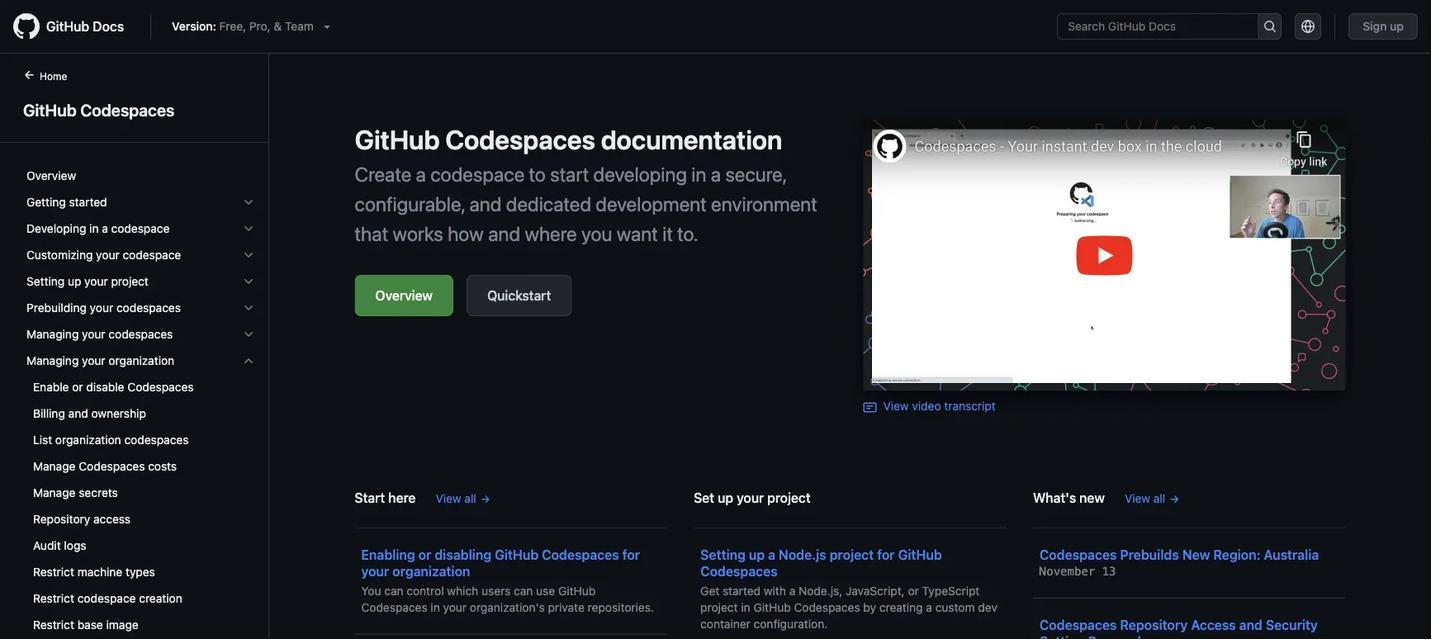 Task type: describe. For each thing, give the bounding box(es) containing it.
up for setting up a node.js project for github codespaces get started with a node.js, javascript, or typescript project in github codespaces by creating a custom dev container configuration.
[[749, 547, 765, 562]]

enabling or disabling github codespaces for your organization you can control which users can use github codespaces in your organization's private repositories.
[[361, 547, 654, 614]]

codespaces down you
[[361, 600, 427, 614]]

or inside setting up a node.js project for github codespaces get started with a node.js, javascript, or typescript project in github codespaces by creating a custom dev container configuration.
[[908, 584, 919, 597]]

github codespaces documentation create a codespace to start developing in a secure, configurable, and dedicated development environment that works how and where you want it to.
[[355, 124, 817, 245]]

setting inside codespaces repository access and security setting removal
[[1039, 634, 1085, 639]]

for for codespaces
[[622, 547, 640, 562]]

you
[[361, 584, 381, 597]]

development
[[596, 192, 707, 216]]

managing your codespaces
[[26, 327, 173, 341]]

region:
[[1213, 547, 1261, 562]]

codespaces up the get on the bottom
[[700, 563, 778, 579]]

codespaces down managing your organization dropdown button
[[127, 380, 194, 394]]

prebuilding your codespaces button
[[20, 295, 262, 321]]

restrict codespace creation link
[[20, 585, 262, 612]]

your up prebuilding your codespaces
[[84, 275, 108, 288]]

your up managing your organization
[[82, 327, 105, 341]]

sc 9kayk9 0 image for prebuilding your codespaces
[[242, 301, 255, 315]]

started inside dropdown button
[[69, 195, 107, 209]]

enable
[[33, 380, 69, 394]]

enable or disable codespaces
[[33, 380, 194, 394]]

to.
[[677, 222, 698, 245]]

disable
[[86, 380, 124, 394]]

view for codespaces prebuilds new region: australia
[[1125, 491, 1150, 505]]

what's new
[[1033, 490, 1105, 505]]

audit logs
[[33, 539, 86, 552]]

codespaces for managing your codespaces
[[109, 327, 173, 341]]

manage secrets
[[33, 486, 118, 500]]

a left secure,
[[711, 163, 721, 186]]

start here
[[355, 490, 416, 505]]

control
[[407, 584, 444, 597]]

organization inside enabling or disabling github codespaces for your organization you can control which users can use github codespaces in your organization's private repositories.
[[392, 563, 470, 579]]

repository inside github codespaces element
[[33, 512, 90, 526]]

get
[[700, 584, 719, 597]]

sc 9kayk9 0 image for project
[[242, 275, 255, 288]]

setting up your project
[[26, 275, 149, 288]]

1 horizontal spatial view
[[883, 399, 909, 413]]

a left custom on the right bottom of page
[[926, 600, 932, 614]]

your down which
[[443, 600, 467, 614]]

secure,
[[725, 163, 786, 186]]

for for project
[[877, 547, 895, 562]]

github inside 'github codespaces documentation create a codespace to start developing in a secure, configurable, and dedicated development environment that works how and where you want it to.'
[[355, 124, 440, 155]]

sc 9kayk9 0 image inside getting started dropdown button
[[242, 196, 255, 209]]

container
[[700, 617, 750, 630]]

list
[[33, 433, 52, 447]]

free,
[[219, 19, 246, 33]]

prebuilds
[[1120, 547, 1179, 562]]

custom
[[935, 600, 975, 614]]

image
[[106, 618, 138, 632]]

view video transcript
[[883, 399, 996, 413]]

Search GitHub Docs search field
[[1058, 14, 1258, 39]]

start
[[550, 163, 589, 186]]

organization inside dropdown button
[[109, 354, 174, 367]]

with
[[764, 584, 786, 597]]

set
[[694, 490, 714, 505]]

github up typescript
[[898, 547, 942, 562]]

billing and ownership
[[33, 407, 146, 420]]

access
[[1191, 617, 1236, 633]]

security
[[1266, 617, 1318, 633]]

audit
[[33, 539, 61, 552]]

list organization codespaces
[[33, 433, 189, 447]]

codespaces for list organization codespaces
[[124, 433, 189, 447]]

codespaces prebuilds new region: australia november 13
[[1039, 547, 1319, 578]]

where
[[525, 222, 577, 245]]

codespaces for prebuilding your codespaces
[[116, 301, 181, 315]]

project up node.js
[[767, 490, 811, 505]]

all for new
[[1153, 491, 1165, 505]]

types
[[126, 565, 155, 579]]

in inside dropdown button
[[89, 222, 99, 235]]

developing in a codespace button
[[20, 216, 262, 242]]

codespaces inside codespaces repository access and security setting removal
[[1039, 617, 1117, 633]]

restrict machine types link
[[20, 559, 262, 585]]

sc 9kayk9 0 image for managing your codespaces
[[242, 328, 255, 341]]

start
[[355, 490, 385, 505]]

audit logs link
[[20, 533, 262, 559]]

developing
[[26, 222, 86, 235]]

configuration.
[[754, 617, 828, 630]]

codespaces down "home" link
[[80, 100, 175, 119]]

restrict for restrict base image
[[33, 618, 74, 632]]

billing and ownership link
[[20, 400, 262, 427]]

users
[[481, 584, 511, 597]]

your down developing in a codespace
[[96, 248, 119, 262]]

restrict for restrict machine types
[[33, 565, 74, 579]]

manage codespaces costs link
[[20, 453, 262, 480]]

restrict base image link
[[20, 612, 262, 638]]

new
[[1079, 490, 1105, 505]]

your right set
[[737, 490, 764, 505]]

and right how
[[488, 222, 520, 245]]

managing for managing your organization
[[26, 354, 79, 367]]

and up how
[[469, 192, 502, 216]]

restrict base image
[[33, 618, 138, 632]]

setting for a
[[700, 547, 746, 562]]

or for enable
[[72, 380, 83, 394]]

managing your organization element containing managing your organization
[[13, 348, 268, 639]]

quickstart
[[487, 288, 551, 303]]

managing for managing your codespaces
[[26, 327, 79, 341]]

november
[[1039, 564, 1095, 578]]

your up you
[[361, 563, 389, 579]]

github up 'private'
[[558, 584, 596, 597]]

manage secrets link
[[20, 480, 262, 506]]

manage codespaces costs
[[33, 460, 177, 473]]

it
[[662, 222, 673, 245]]

codespaces inside 'github codespaces documentation create a codespace to start developing in a secure, configurable, and dedicated development environment that works how and where you want it to.'
[[445, 124, 595, 155]]

view all link for here
[[436, 490, 491, 507]]

prebuilding your codespaces
[[26, 301, 181, 315]]

getting started
[[26, 195, 107, 209]]

home
[[40, 70, 67, 82]]

typescript
[[922, 584, 980, 597]]

how
[[448, 222, 484, 245]]

select language: current language is english image
[[1302, 20, 1315, 33]]

2 can from the left
[[514, 584, 533, 597]]

&
[[274, 19, 282, 33]]

node.js,
[[799, 584, 842, 597]]

started inside setting up a node.js project for github codespaces get started with a node.js, javascript, or typescript project in github codespaces by creating a custom dev container configuration.
[[723, 584, 761, 597]]

here
[[388, 490, 416, 505]]

which
[[447, 584, 478, 597]]

managing your organization button
[[20, 348, 262, 374]]

sign up link
[[1349, 13, 1418, 40]]

costs
[[148, 460, 177, 473]]

base
[[77, 618, 103, 632]]

secrets
[[79, 486, 118, 500]]

what's
[[1033, 490, 1076, 505]]

team
[[285, 19, 314, 33]]



Task type: vqa. For each thing, say whether or not it's contained in the screenshot.
members
no



Task type: locate. For each thing, give the bounding box(es) containing it.
2 vertical spatial organization
[[392, 563, 470, 579]]

1 all from the left
[[464, 491, 476, 505]]

november 13 element
[[1039, 564, 1116, 578]]

can left use
[[514, 584, 533, 597]]

sc 9kayk9 0 image for codespace
[[242, 222, 255, 235]]

1 sc 9kayk9 0 image from the top
[[242, 196, 255, 209]]

1 horizontal spatial setting
[[700, 547, 746, 562]]

machine
[[77, 565, 122, 579]]

environment
[[711, 192, 817, 216]]

search image
[[1263, 20, 1276, 33]]

0 horizontal spatial view
[[436, 491, 461, 505]]

for up javascript,
[[877, 547, 895, 562]]

0 horizontal spatial overview link
[[20, 163, 262, 189]]

0 vertical spatial managing
[[26, 327, 79, 341]]

setting inside dropdown button
[[26, 275, 65, 288]]

can right you
[[384, 584, 403, 597]]

0 vertical spatial sc 9kayk9 0 image
[[242, 196, 255, 209]]

up down customizing at the top left of page
[[68, 275, 81, 288]]

up for sign up
[[1390, 19, 1404, 33]]

up for setting up your project
[[68, 275, 81, 288]]

access
[[93, 512, 131, 526]]

repository access link
[[20, 506, 262, 533]]

organization down billing and ownership
[[55, 433, 121, 447]]

13
[[1102, 564, 1116, 578]]

codespace down machine
[[77, 592, 136, 605]]

0 horizontal spatial view all link
[[436, 490, 491, 507]]

2 horizontal spatial setting
[[1039, 634, 1085, 639]]

restrict machine types
[[33, 565, 155, 579]]

for up the repositories.
[[622, 547, 640, 562]]

0 vertical spatial restrict
[[33, 565, 74, 579]]

1 horizontal spatial repository
[[1120, 617, 1188, 633]]

github
[[46, 19, 89, 34], [23, 100, 77, 119], [355, 124, 440, 155], [495, 547, 539, 562], [898, 547, 942, 562], [558, 584, 596, 597], [753, 600, 791, 614]]

codespaces up removal
[[1039, 617, 1117, 633]]

1 vertical spatial restrict
[[33, 592, 74, 605]]

in up the container
[[741, 600, 750, 614]]

sc 9kayk9 0 image
[[242, 196, 255, 209], [242, 222, 255, 235], [242, 275, 255, 288]]

repository up audit logs
[[33, 512, 90, 526]]

overview up getting
[[26, 169, 76, 182]]

0 vertical spatial organization
[[109, 354, 174, 367]]

in up customizing your codespace
[[89, 222, 99, 235]]

github docs
[[46, 19, 124, 34]]

2 vertical spatial codespaces
[[124, 433, 189, 447]]

github codespaces link
[[20, 97, 249, 122]]

0 horizontal spatial all
[[464, 491, 476, 505]]

can
[[384, 584, 403, 597], [514, 584, 533, 597]]

in down control
[[431, 600, 440, 614]]

getting
[[26, 195, 66, 209]]

codespaces inside codespaces prebuilds new region: australia november 13
[[1039, 547, 1117, 562]]

0 vertical spatial codespaces
[[116, 301, 181, 315]]

github up users
[[495, 547, 539, 562]]

in inside setting up a node.js project for github codespaces get started with a node.js, javascript, or typescript project in github codespaces by creating a custom dev container configuration.
[[741, 600, 750, 614]]

or right enable
[[72, 380, 83, 394]]

None search field
[[1057, 13, 1282, 40]]

3 sc 9kayk9 0 image from the top
[[242, 328, 255, 341]]

and right access
[[1239, 617, 1263, 633]]

up inside dropdown button
[[68, 275, 81, 288]]

managing inside dropdown button
[[26, 354, 79, 367]]

0 horizontal spatial overview
[[26, 169, 76, 182]]

managing inside dropdown button
[[26, 327, 79, 341]]

managing your organization element
[[13, 348, 268, 639], [13, 374, 268, 639]]

codespaces down node.js,
[[794, 600, 860, 614]]

link image
[[863, 401, 877, 414]]

or inside github codespaces element
[[72, 380, 83, 394]]

codespaces down the list organization codespaces
[[79, 460, 145, 473]]

0 horizontal spatial for
[[622, 547, 640, 562]]

codespace left to
[[430, 163, 525, 186]]

0 vertical spatial started
[[69, 195, 107, 209]]

manage
[[33, 460, 76, 473], [33, 486, 76, 500]]

1 horizontal spatial started
[[723, 584, 761, 597]]

or up creating
[[908, 584, 919, 597]]

1 vertical spatial overview link
[[355, 275, 453, 316]]

organization's
[[470, 600, 545, 614]]

codespace down getting started dropdown button
[[111, 222, 170, 235]]

and right billing
[[68, 407, 88, 420]]

or up control
[[418, 547, 431, 562]]

project up the container
[[700, 600, 738, 614]]

2 horizontal spatial view
[[1125, 491, 1150, 505]]

1 view all from the left
[[436, 491, 476, 505]]

a inside developing in a codespace dropdown button
[[102, 222, 108, 235]]

works
[[393, 222, 443, 245]]

up up with
[[749, 547, 765, 562]]

sc 9kayk9 0 image for managing your organization
[[242, 354, 255, 367]]

view all link up disabling
[[436, 490, 491, 507]]

setting up your project button
[[20, 268, 262, 295]]

started right the get on the bottom
[[723, 584, 761, 597]]

github docs link
[[13, 13, 137, 40]]

codespaces
[[80, 100, 175, 119], [445, 124, 595, 155], [127, 380, 194, 394], [79, 460, 145, 473], [542, 547, 619, 562], [1039, 547, 1117, 562], [700, 563, 778, 579], [361, 600, 427, 614], [794, 600, 860, 614], [1039, 617, 1117, 633]]

2 vertical spatial setting
[[1039, 634, 1085, 639]]

restrict for restrict codespace creation
[[33, 592, 74, 605]]

1 vertical spatial manage
[[33, 486, 76, 500]]

codespaces up use
[[542, 547, 619, 562]]

1 horizontal spatial overview link
[[355, 275, 453, 316]]

billing
[[33, 407, 65, 420]]

in
[[691, 163, 706, 186], [89, 222, 99, 235], [431, 600, 440, 614], [741, 600, 750, 614]]

1 horizontal spatial can
[[514, 584, 533, 597]]

2 vertical spatial or
[[908, 584, 919, 597]]

0 horizontal spatial or
[[72, 380, 83, 394]]

sc 9kayk9 0 image inside "prebuilding your codespaces" dropdown button
[[242, 301, 255, 315]]

managing up enable
[[26, 354, 79, 367]]

0 horizontal spatial can
[[384, 584, 403, 597]]

your down managing your codespaces
[[82, 354, 105, 367]]

view all right here
[[436, 491, 476, 505]]

for inside enabling or disabling github codespaces for your organization you can control which users can use github codespaces in your organization's private repositories.
[[622, 547, 640, 562]]

prebuilding
[[26, 301, 87, 315]]

1 sc 9kayk9 0 image from the top
[[242, 249, 255, 262]]

codespace inside managing your organization element
[[77, 592, 136, 605]]

create
[[355, 163, 411, 186]]

github down "home" link
[[23, 100, 77, 119]]

for inside setting up a node.js project for github codespaces get started with a node.js, javascript, or typescript project in github codespaces by creating a custom dev container configuration.
[[877, 547, 895, 562]]

codespaces repository access and security setting removal
[[1039, 617, 1318, 639]]

overview link up developing in a codespace dropdown button
[[20, 163, 262, 189]]

or inside enabling or disabling github codespaces for your organization you can control which users can use github codespaces in your organization's private repositories.
[[418, 547, 431, 562]]

1 view all link from the left
[[436, 490, 491, 507]]

manage up 'repository access'
[[33, 486, 76, 500]]

setting for your
[[26, 275, 65, 288]]

docs
[[93, 19, 124, 34]]

triangle down image
[[320, 20, 333, 33]]

in down 'documentation'
[[691, 163, 706, 186]]

your up managing your codespaces
[[90, 301, 113, 315]]

quickstart link
[[467, 275, 572, 316]]

manage for manage secrets
[[33, 486, 76, 500]]

customizing your codespace
[[26, 248, 181, 262]]

0 vertical spatial setting
[[26, 275, 65, 288]]

1 vertical spatial setting
[[700, 547, 746, 562]]

home link
[[17, 69, 94, 85]]

2 sc 9kayk9 0 image from the top
[[242, 222, 255, 235]]

developing
[[593, 163, 687, 186]]

1 for from the left
[[622, 547, 640, 562]]

want
[[617, 222, 658, 245]]

managing down prebuilding
[[26, 327, 79, 341]]

a up customizing your codespace
[[102, 222, 108, 235]]

1 vertical spatial managing
[[26, 354, 79, 367]]

started up developing in a codespace
[[69, 195, 107, 209]]

0 vertical spatial overview link
[[20, 163, 262, 189]]

view all link
[[436, 490, 491, 507], [1125, 490, 1180, 507]]

list organization codespaces link
[[20, 427, 262, 453]]

organization up control
[[392, 563, 470, 579]]

sc 9kayk9 0 image inside managing your organization dropdown button
[[242, 354, 255, 367]]

1 can from the left
[[384, 584, 403, 597]]

all up prebuilds
[[1153, 491, 1165, 505]]

up right sign
[[1390, 19, 1404, 33]]

video
[[912, 399, 941, 413]]

overview link down works
[[355, 275, 453, 316]]

1 vertical spatial organization
[[55, 433, 121, 447]]

1 restrict from the top
[[33, 565, 74, 579]]

a up configurable,
[[416, 163, 426, 186]]

setting left removal
[[1039, 634, 1085, 639]]

view all for new
[[1125, 491, 1165, 505]]

1 horizontal spatial view all
[[1125, 491, 1165, 505]]

0 horizontal spatial repository
[[33, 512, 90, 526]]

view right the new at the bottom right of page
[[1125, 491, 1150, 505]]

sc 9kayk9 0 image inside developing in a codespace dropdown button
[[242, 222, 255, 235]]

enable or disable codespaces link
[[20, 374, 262, 400]]

sc 9kayk9 0 image inside managing your codespaces dropdown button
[[242, 328, 255, 341]]

set up your project
[[694, 490, 811, 505]]

codespaces repository access and security setting removal link
[[1039, 604, 1339, 639]]

up for set up your project
[[718, 490, 733, 505]]

2 horizontal spatial or
[[908, 584, 919, 597]]

sc 9kayk9 0 image for customizing your codespace
[[242, 249, 255, 262]]

0 vertical spatial manage
[[33, 460, 76, 473]]

pro,
[[249, 19, 271, 33]]

view right link icon
[[883, 399, 909, 413]]

manage for manage codespaces costs
[[33, 460, 76, 473]]

github left docs
[[46, 19, 89, 34]]

organization down managing your codespaces dropdown button
[[109, 354, 174, 367]]

that
[[355, 222, 388, 245]]

github down with
[[753, 600, 791, 614]]

repository access
[[33, 512, 131, 526]]

1 vertical spatial codespaces
[[109, 327, 173, 341]]

managing your organization element containing enable or disable codespaces
[[13, 374, 268, 639]]

node.js
[[779, 547, 826, 562]]

codespaces inside managing your organization element
[[124, 433, 189, 447]]

2 vertical spatial restrict
[[33, 618, 74, 632]]

view all link for new
[[1125, 490, 1180, 507]]

view right here
[[436, 491, 461, 505]]

and inside github codespaces element
[[68, 407, 88, 420]]

1 horizontal spatial all
[[1153, 491, 1165, 505]]

dedicated
[[506, 192, 591, 216]]

logs
[[64, 539, 86, 552]]

view all right the new at the bottom right of page
[[1125, 491, 1165, 505]]

setting up a node.js project for github codespaces get started with a node.js, javascript, or typescript project in github codespaces by creating a custom dev container configuration.
[[700, 547, 997, 630]]

all up disabling
[[464, 491, 476, 505]]

in inside 'github codespaces documentation create a codespace to start developing in a secure, configurable, and dedicated development environment that works how and where you want it to.'
[[691, 163, 706, 186]]

codespaces up november 13 element
[[1039, 547, 1117, 562]]

in inside enabling or disabling github codespaces for your organization you can control which users can use github codespaces in your organization's private repositories.
[[431, 600, 440, 614]]

setting inside setting up a node.js project for github codespaces get started with a node.js, javascript, or typescript project in github codespaces by creating a custom dev container configuration.
[[700, 547, 746, 562]]

managing your organization
[[26, 354, 174, 367]]

1 vertical spatial overview
[[375, 288, 433, 303]]

2 view all link from the left
[[1125, 490, 1180, 507]]

0 vertical spatial repository
[[33, 512, 90, 526]]

2 managing from the top
[[26, 354, 79, 367]]

codespace
[[430, 163, 525, 186], [111, 222, 170, 235], [123, 248, 181, 262], [77, 592, 136, 605]]

project down customizing your codespace dropdown button
[[111, 275, 149, 288]]

project inside dropdown button
[[111, 275, 149, 288]]

2 for from the left
[[877, 547, 895, 562]]

2 sc 9kayk9 0 image from the top
[[242, 301, 255, 315]]

you
[[581, 222, 612, 245]]

private
[[548, 600, 585, 614]]

1 horizontal spatial for
[[877, 547, 895, 562]]

restrict
[[33, 565, 74, 579], [33, 592, 74, 605], [33, 618, 74, 632]]

project
[[111, 275, 149, 288], [767, 490, 811, 505], [830, 547, 874, 562], [700, 600, 738, 614]]

setting up the get on the bottom
[[700, 547, 746, 562]]

github up create
[[355, 124, 440, 155]]

australia
[[1264, 547, 1319, 562]]

2 all from the left
[[1153, 491, 1165, 505]]

for
[[622, 547, 640, 562], [877, 547, 895, 562]]

managing your codespaces button
[[20, 321, 262, 348]]

codespaces up to
[[445, 124, 595, 155]]

restrict up restrict base image
[[33, 592, 74, 605]]

customizing your codespace button
[[20, 242, 262, 268]]

a right with
[[789, 584, 795, 597]]

transcript
[[944, 399, 996, 413]]

0 horizontal spatial started
[[69, 195, 107, 209]]

codespaces
[[116, 301, 181, 315], [109, 327, 173, 341], [124, 433, 189, 447]]

version: free, pro, & team
[[172, 19, 314, 33]]

0 vertical spatial or
[[72, 380, 83, 394]]

view all link up prebuilds
[[1125, 490, 1180, 507]]

0 horizontal spatial view all
[[436, 491, 476, 505]]

all for disabling
[[464, 491, 476, 505]]

github codespaces
[[23, 100, 175, 119]]

restrict codespace creation
[[33, 592, 182, 605]]

project up javascript,
[[830, 547, 874, 562]]

codespaces down "prebuilding your codespaces" dropdown button
[[109, 327, 173, 341]]

view for enabling or disabling github codespaces for your organization
[[436, 491, 461, 505]]

repository inside codespaces repository access and security setting removal
[[1120, 617, 1188, 633]]

1 vertical spatial or
[[418, 547, 431, 562]]

1 managing your organization element from the top
[[13, 348, 268, 639]]

1 horizontal spatial or
[[418, 547, 431, 562]]

3 sc 9kayk9 0 image from the top
[[242, 275, 255, 288]]

2 managing your organization element from the top
[[13, 374, 268, 639]]

a
[[416, 163, 426, 186], [711, 163, 721, 186], [102, 222, 108, 235], [768, 547, 775, 562], [789, 584, 795, 597], [926, 600, 932, 614]]

repository
[[33, 512, 90, 526], [1120, 617, 1188, 633]]

1 managing from the top
[[26, 327, 79, 341]]

2 manage from the top
[[33, 486, 76, 500]]

or for enabling
[[418, 547, 431, 562]]

and inside codespaces repository access and security setting removal
[[1239, 617, 1263, 633]]

1 vertical spatial sc 9kayk9 0 image
[[242, 222, 255, 235]]

dev
[[978, 600, 997, 614]]

codespaces up the costs
[[124, 433, 189, 447]]

up
[[1390, 19, 1404, 33], [68, 275, 81, 288], [718, 490, 733, 505], [749, 547, 765, 562]]

documentation
[[601, 124, 782, 155]]

getting started button
[[20, 189, 262, 216]]

repository up removal
[[1120, 617, 1188, 633]]

0 vertical spatial overview
[[26, 169, 76, 182]]

1 horizontal spatial overview
[[375, 288, 433, 303]]

overview down works
[[375, 288, 433, 303]]

up right set
[[718, 490, 733, 505]]

codespace down developing in a codespace dropdown button
[[123, 248, 181, 262]]

0 horizontal spatial setting
[[26, 275, 65, 288]]

use
[[536, 584, 555, 597]]

setting up prebuilding
[[26, 275, 65, 288]]

restrict left the base
[[33, 618, 74, 632]]

2 restrict from the top
[[33, 592, 74, 605]]

1 horizontal spatial view all link
[[1125, 490, 1180, 507]]

3 restrict from the top
[[33, 618, 74, 632]]

github codespaces element
[[0, 67, 269, 639]]

4 sc 9kayk9 0 image from the top
[[242, 354, 255, 367]]

by
[[863, 600, 876, 614]]

creating
[[879, 600, 923, 614]]

manage down list
[[33, 460, 76, 473]]

overview inside github codespaces element
[[26, 169, 76, 182]]

restrict down audit logs
[[33, 565, 74, 579]]

overview link
[[20, 163, 262, 189], [355, 275, 453, 316]]

2 vertical spatial sc 9kayk9 0 image
[[242, 275, 255, 288]]

1 manage from the top
[[33, 460, 76, 473]]

codespaces down setting up your project dropdown button
[[116, 301, 181, 315]]

a left node.js
[[768, 547, 775, 562]]

sc 9kayk9 0 image inside customizing your codespace dropdown button
[[242, 249, 255, 262]]

sc 9kayk9 0 image
[[242, 249, 255, 262], [242, 301, 255, 315], [242, 328, 255, 341], [242, 354, 255, 367]]

2 view all from the left
[[1125, 491, 1165, 505]]

sign up
[[1363, 19, 1404, 33]]

up inside setting up a node.js project for github codespaces get started with a node.js, javascript, or typescript project in github codespaces by creating a custom dev container configuration.
[[749, 547, 765, 562]]

1 vertical spatial started
[[723, 584, 761, 597]]

creation
[[139, 592, 182, 605]]

disabling
[[435, 547, 491, 562]]

configurable,
[[355, 192, 465, 216]]

view all for here
[[436, 491, 476, 505]]

sc 9kayk9 0 image inside setting up your project dropdown button
[[242, 275, 255, 288]]

javascript,
[[846, 584, 905, 597]]

1 vertical spatial repository
[[1120, 617, 1188, 633]]

codespace inside 'github codespaces documentation create a codespace to start developing in a secure, configurable, and dedicated development environment that works how and where you want it to.'
[[430, 163, 525, 186]]



